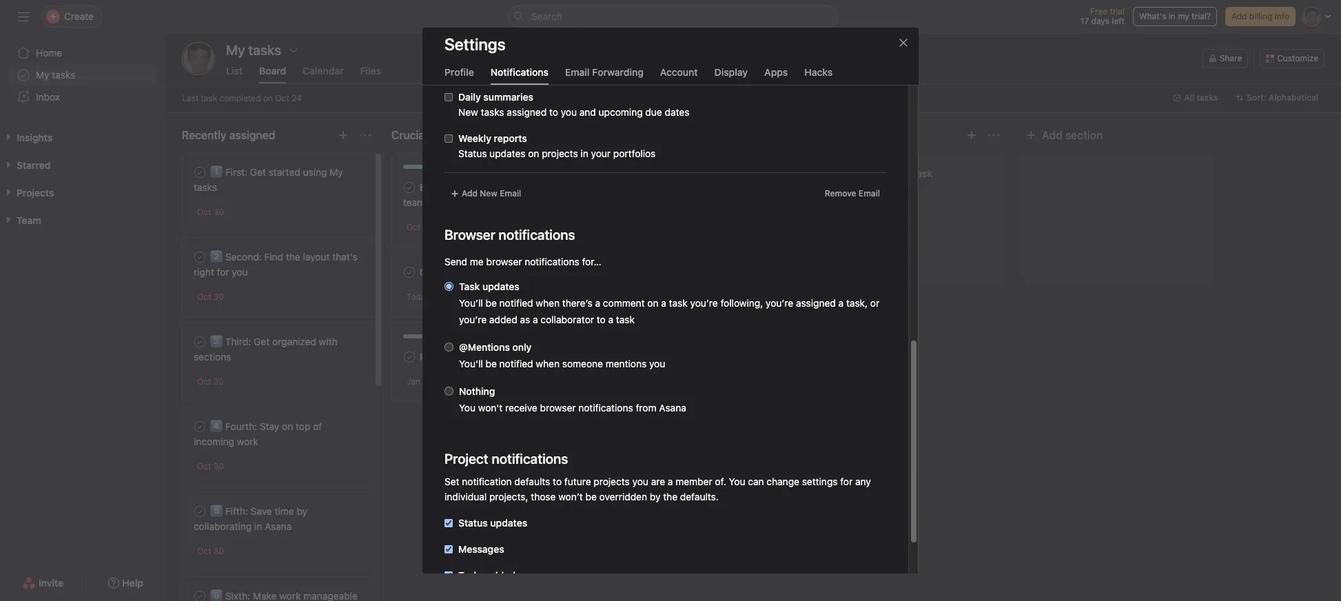 Task type: describe. For each thing, give the bounding box(es) containing it.
settings
[[802, 476, 838, 488]]

completed image for 1️⃣ first: get started using my tasks
[[192, 164, 208, 181]]

left
[[1113, 16, 1125, 26]]

today 12:00am – jan 1, 2024
[[407, 292, 520, 302]]

by inside "set notification defaults to future projects you are a member of. you can change settings for any individual projects, those won't be overridden by the defaults."
[[650, 491, 661, 503]]

2 horizontal spatial you're
[[766, 297, 794, 309]]

a inside "set notification defaults to future projects you are a member of. you can change settings for any individual projects, those won't be overridden by the defaults."
[[668, 476, 673, 488]]

info
[[1276, 11, 1290, 21]]

add for the middle add task button
[[683, 168, 702, 179]]

nothing you won't receive browser notifications from asana
[[459, 385, 687, 414]]

today
[[407, 292, 430, 302]]

in for weekly reports status updates on projects in your portfolios
[[581, 148, 589, 159]]

oct down sections
[[197, 377, 211, 387]]

share
[[1220, 53, 1243, 63]]

notified for only
[[500, 358, 533, 370]]

you'll
[[459, 358, 483, 370]]

30 for 2️⃣
[[214, 292, 224, 302]]

17
[[1081, 16, 1090, 26]]

fifth:
[[225, 505, 248, 517]]

individual
[[445, 491, 487, 503]]

be for you'll
[[486, 358, 497, 370]]

3 oct 30 button from the top
[[197, 377, 224, 387]]

following,
[[721, 297, 764, 309]]

remove email
[[825, 188, 881, 199]]

marketing
[[526, 181, 570, 193]]

weekly reports status updates on projects in your portfolios
[[459, 132, 656, 159]]

ja
[[193, 52, 204, 65]]

top
[[296, 421, 311, 432]]

add for add new email button
[[462, 188, 478, 199]]

assigned inside task updates you'll be notified when there's a comment on a task you're following, you're assigned a task, or you're added as a collaborator to a task
[[796, 297, 836, 309]]

apps button
[[765, 66, 788, 85]]

3️⃣
[[210, 336, 223, 348]]

you'll
[[459, 297, 483, 309]]

second:
[[225, 251, 262, 263]]

what's in my trial? button
[[1134, 7, 1218, 26]]

2 completed image from the top
[[192, 588, 208, 601]]

for inside "set notification defaults to future projects you are a member of. you can change settings for any individual projects, those won't be overridden by the defaults."
[[841, 476, 853, 488]]

projects for future
[[594, 476, 630, 488]]

overridden
[[600, 491, 648, 503]]

won't
[[478, 402, 503, 414]]

2 horizontal spatial add task
[[893, 168, 933, 179]]

oct left 24
[[275, 93, 289, 103]]

oct down right
[[197, 292, 211, 302]]

remove email button
[[819, 184, 887, 203]]

new inside button
[[480, 188, 498, 199]]

1 vertical spatial added
[[487, 570, 516, 581]]

oct 30 button for 1️⃣ first: get started using my tasks
[[197, 207, 224, 217]]

1 vertical spatial find
[[420, 351, 439, 363]]

add task image
[[338, 130, 349, 141]]

1 vertical spatial 2024
[[437, 377, 457, 387]]

global element
[[0, 34, 165, 117]]

daily summaries new tasks assigned to you and upcoming due dates
[[459, 91, 690, 118]]

oct 30 button for 2️⃣ second: find the layout that's right for you
[[197, 292, 224, 302]]

in for 5️⃣ fifth: save time by collaborating in asana
[[254, 521, 262, 532]]

email inside button
[[565, 66, 590, 78]]

1 horizontal spatial add task
[[683, 168, 723, 179]]

when for someone
[[536, 358, 560, 370]]

my inside global element
[[36, 69, 49, 81]]

completed image for brand meeting with the marketing team
[[401, 179, 418, 196]]

create
[[420, 266, 450, 278]]

on inside weekly reports status updates on projects in your portfolios
[[528, 148, 540, 159]]

status inside weekly reports status updates on projects in your portfolios
[[459, 148, 487, 159]]

asana for from
[[659, 402, 687, 414]]

when for there's
[[536, 297, 560, 309]]

files
[[360, 65, 381, 77]]

a right there's at the left of the page
[[595, 297, 601, 309]]

completed checkbox for 5️⃣ fifth: save time by collaborating in asana
[[192, 503, 208, 520]]

Status updates checkbox
[[445, 519, 453, 528]]

calendar
[[303, 65, 344, 77]]

for…
[[582, 256, 602, 268]]

as
[[520, 314, 530, 325]]

invite
[[39, 577, 64, 589]]

status updates
[[459, 517, 528, 529]]

completed image for 3️⃣ third: get organized with sections
[[192, 334, 208, 350]]

portfolios
[[614, 148, 656, 159]]

notification
[[462, 476, 512, 488]]

of
[[313, 421, 322, 432]]

1 button for today 12:00am – jan 1, 2024
[[553, 290, 573, 304]]

receive
[[506, 402, 538, 414]]

hacks
[[805, 66, 833, 78]]

brand
[[420, 181, 446, 193]]

account
[[661, 66, 698, 78]]

completed image for 5️⃣ fifth: save time by collaborating in asana
[[192, 503, 208, 520]]

from
[[636, 402, 657, 414]]

4️⃣ fourth: stay on top of incoming work
[[194, 421, 322, 448]]

be inside "set notification defaults to future projects you are a member of. you can change settings for any individual projects, those won't be overridden by the defaults."
[[586, 491, 597, 503]]

0 vertical spatial notifications
[[525, 256, 580, 268]]

your
[[591, 148, 611, 159]]

to inside task updates you'll be notified when there's a comment on a task you're following, you're assigned a task, or you're added as a collaborator to a task
[[597, 314, 606, 325]]

25
[[423, 222, 433, 232]]

oct 30 button for 5️⃣ fifth: save time by collaborating in asana
[[197, 546, 224, 556]]

close image
[[899, 37, 910, 48]]

add for the left add task button
[[474, 414, 492, 425]]

what's
[[1140, 11, 1167, 21]]

jan 12, 2024 button
[[407, 377, 457, 387]]

last
[[182, 93, 199, 103]]

1 for today 12:00am – jan 1, 2024
[[555, 291, 559, 302]]

or
[[871, 297, 880, 309]]

add billing info
[[1232, 11, 1290, 21]]

collaborating
[[194, 521, 252, 532]]

messages
[[459, 543, 505, 555]]

new inside daily summaries new tasks assigned to you and upcoming due dates
[[459, 106, 478, 118]]

the for marketing
[[509, 181, 523, 193]]

Tasks added checkbox
[[445, 572, 453, 580]]

with inside brand meeting with the marketing team
[[488, 181, 506, 193]]

mentions
[[606, 358, 647, 370]]

get for organized
[[254, 336, 270, 348]]

a right as
[[533, 314, 538, 325]]

a left new
[[452, 266, 457, 278]]

free trial 17 days left
[[1081, 6, 1125, 26]]

future
[[565, 476, 591, 488]]

nothing
[[459, 385, 495, 397]]

a down the comment
[[609, 314, 614, 325]]

team
[[403, 197, 426, 208]]

4 30 from the top
[[214, 461, 224, 472]]

defaults.
[[681, 491, 719, 503]]

assigned inside daily summaries new tasks assigned to you and upcoming due dates
[[507, 106, 547, 118]]

you inside "set notification defaults to future projects you are a member of. you can change settings for any individual projects, those won't be overridden by the defaults."
[[729, 476, 746, 488]]

notified for updates
[[500, 297, 533, 309]]

be for you'll
[[486, 297, 497, 309]]

my tasks link
[[8, 64, 157, 86]]

profile
[[445, 66, 474, 78]]

0 vertical spatial 2024
[[500, 292, 520, 302]]

add new email button
[[445, 184, 528, 203]]

and
[[580, 106, 596, 118]]

@mentions only you'll be notified when someone mentions you
[[459, 341, 666, 370]]

30 for 1️⃣
[[214, 207, 224, 217]]

add for the rightmost add task button
[[893, 168, 911, 179]]

my tasks
[[226, 42, 281, 58]]

add section
[[1043, 129, 1104, 141]]

sections
[[194, 351, 231, 363]]

display button
[[715, 66, 748, 85]]

days
[[1092, 16, 1110, 26]]

2 horizontal spatial add task button
[[819, 161, 996, 186]]

daily
[[459, 91, 481, 103]]

for inside 2️⃣ second: find the layout that's right for you
[[217, 266, 229, 278]]

you inside "set notification defaults to future projects you are a member of. you can change settings for any individual projects, those won't be overridden by the defaults."
[[633, 476, 649, 488]]

oct 30 for 1️⃣ first: get started using my tasks
[[197, 207, 224, 217]]

oct down 1️⃣ on the top of the page
[[197, 207, 211, 217]]

to inside daily summaries new tasks assigned to you and upcoming due dates
[[550, 106, 559, 118]]

any
[[856, 476, 871, 488]]

completed image for 4️⃣ fourth: stay on top of incoming work
[[192, 419, 208, 435]]

change
[[767, 476, 800, 488]]

added inside task updates you'll be notified when there's a comment on a task you're following, you're assigned a task, or you're added as a collaborator to a task
[[490, 314, 518, 325]]

create a new robot
[[420, 266, 505, 278]]

new
[[460, 266, 478, 278]]

tasks inside global element
[[52, 69, 75, 81]]

notifications button
[[491, 66, 549, 85]]

task,
[[847, 297, 868, 309]]

completed checkbox for 4️⃣ fourth: stay on top of incoming work
[[192, 419, 208, 435]]

12,
[[423, 377, 434, 387]]

oct 25 – 27
[[407, 222, 453, 232]]

completed checkbox for 3️⃣ third: get organized with sections
[[192, 334, 208, 350]]

completed checkbox for create a new robot
[[401, 264, 418, 281]]



Task type: locate. For each thing, give the bounding box(es) containing it.
5 30 from the top
[[214, 546, 224, 556]]

0 vertical spatial tasks
[[52, 69, 75, 81]]

30 down "collaborating"
[[214, 546, 224, 556]]

you inside 2️⃣ second: find the layout that's right for you
[[232, 266, 248, 278]]

in inside 'button'
[[1169, 11, 1176, 21]]

on down board link
[[263, 93, 273, 103]]

time
[[275, 505, 294, 517]]

0 vertical spatial 1 button
[[553, 220, 573, 234]]

invite button
[[13, 571, 73, 596]]

add
[[1232, 11, 1248, 21], [1043, 129, 1063, 141], [683, 168, 702, 179], [893, 168, 911, 179], [462, 188, 478, 199], [474, 414, 492, 425]]

task updates you'll be notified when there's a comment on a task you're following, you're assigned a task, or you're added as a collaborator to a task
[[459, 281, 880, 325]]

search
[[532, 10, 563, 22]]

1 vertical spatial in
[[581, 148, 589, 159]]

added
[[490, 314, 518, 325], [487, 570, 516, 581]]

Completed checkbox
[[401, 179, 418, 196], [401, 264, 418, 281], [192, 419, 208, 435], [192, 588, 208, 601]]

add billing info button
[[1226, 7, 1296, 26]]

updates for task
[[483, 281, 520, 292]]

oct down "collaborating"
[[197, 546, 211, 556]]

30 down sections
[[214, 377, 224, 387]]

1 completed image from the top
[[192, 249, 208, 265]]

files link
[[360, 65, 381, 83]]

projects inside weekly reports status updates on projects in your portfolios
[[542, 148, 578, 159]]

1 vertical spatial completed image
[[192, 588, 208, 601]]

0 vertical spatial get
[[250, 166, 266, 178]]

None radio
[[445, 282, 454, 291], [445, 343, 454, 352], [445, 282, 454, 291], [445, 343, 454, 352]]

be down @mentions
[[486, 358, 497, 370]]

jan
[[475, 292, 489, 302], [407, 377, 421, 387]]

2 vertical spatial be
[[586, 491, 597, 503]]

oct
[[275, 93, 289, 103], [197, 207, 211, 217], [407, 222, 421, 232], [197, 292, 211, 302], [197, 377, 211, 387], [197, 461, 211, 472], [197, 546, 211, 556]]

by right time
[[297, 505, 308, 517]]

forwarding
[[592, 66, 644, 78]]

assigned left task, on the right of the page
[[796, 297, 836, 309]]

@mentions
[[459, 341, 510, 353]]

my inside the 1️⃣ first: get started using my tasks
[[330, 166, 343, 178]]

home
[[36, 47, 62, 59]]

1 horizontal spatial add task button
[[610, 161, 786, 186]]

1 horizontal spatial –
[[468, 292, 473, 302]]

account button
[[661, 66, 698, 85]]

right
[[194, 266, 214, 278]]

get inside the 1️⃣ first: get started using my tasks
[[250, 166, 266, 178]]

be inside task updates you'll be notified when there's a comment on a task you're following, you're assigned a task, or you're added as a collaborator to a task
[[486, 297, 497, 309]]

2 oct 30 button from the top
[[197, 292, 224, 302]]

0 horizontal spatial assigned
[[507, 106, 547, 118]]

the left marketing
[[509, 181, 523, 193]]

oct 30 down right
[[197, 292, 224, 302]]

asana for in
[[265, 521, 292, 532]]

notified inside @mentions only you'll be notified when someone mentions you
[[500, 358, 533, 370]]

0 horizontal spatial the
[[286, 251, 300, 263]]

oct 30 down 1️⃣ on the top of the page
[[197, 207, 224, 217]]

add task button down "nothing"
[[392, 408, 585, 432]]

0 vertical spatial when
[[536, 297, 560, 309]]

browser right me
[[487, 256, 522, 268]]

0 vertical spatial for
[[217, 266, 229, 278]]

1 horizontal spatial asana
[[659, 402, 687, 414]]

2 vertical spatial to
[[553, 476, 562, 488]]

crucial tasks!
[[392, 129, 463, 141]]

2 vertical spatial updates
[[491, 517, 528, 529]]

1 vertical spatial notifications
[[579, 402, 634, 414]]

2️⃣ second: find the layout that's right for you
[[194, 251, 358, 278]]

1 vertical spatial assigned
[[796, 297, 836, 309]]

for left any
[[841, 476, 853, 488]]

save
[[251, 505, 272, 517]]

on inside 4️⃣ fourth: stay on top of incoming work
[[282, 421, 293, 432]]

when inside @mentions only you'll be notified when someone mentions you
[[536, 358, 560, 370]]

2 status from the top
[[459, 517, 488, 529]]

0 horizontal spatial add task button
[[392, 408, 585, 432]]

set
[[445, 476, 460, 488]]

status
[[459, 148, 487, 159], [459, 517, 488, 529]]

1 vertical spatial to
[[597, 314, 606, 325]]

be down future
[[586, 491, 597, 503]]

notifications left for…
[[525, 256, 580, 268]]

0 vertical spatial my
[[36, 69, 49, 81]]

summaries
[[484, 91, 534, 103]]

jan left 1,
[[475, 292, 489, 302]]

billing
[[1250, 11, 1273, 21]]

0 horizontal spatial asana
[[265, 521, 292, 532]]

1 horizontal spatial new
[[480, 188, 498, 199]]

1 horizontal spatial for
[[841, 476, 853, 488]]

0 horizontal spatial add task
[[474, 414, 514, 425]]

0 vertical spatial –
[[436, 222, 441, 232]]

1 horizontal spatial my
[[330, 166, 343, 178]]

board
[[259, 65, 286, 77]]

find objective
[[420, 351, 482, 363]]

2 when from the top
[[536, 358, 560, 370]]

upcoming
[[599, 106, 643, 118]]

1,
[[492, 292, 498, 302]]

when inside task updates you'll be notified when there's a comment on a task you're following, you're assigned a task, or you're added as a collaborator to a task
[[536, 297, 560, 309]]

0 horizontal spatial with
[[319, 336, 338, 348]]

the down the are
[[664, 491, 678, 503]]

you're down you'll on the left of the page
[[459, 314, 487, 325]]

None checkbox
[[445, 93, 453, 101], [445, 134, 453, 143], [445, 93, 453, 101], [445, 134, 453, 143]]

2 vertical spatial in
[[254, 521, 262, 532]]

4️⃣
[[210, 421, 223, 432]]

0 vertical spatial completed image
[[192, 249, 208, 265]]

1 vertical spatial status
[[459, 517, 488, 529]]

browser right the receive
[[540, 402, 576, 414]]

1 button down marketing
[[553, 220, 573, 234]]

0 horizontal spatial –
[[436, 222, 441, 232]]

2 30 from the top
[[214, 292, 224, 302]]

reports
[[494, 132, 527, 144]]

24
[[292, 93, 302, 103]]

tasks inside daily summaries new tasks assigned to you and upcoming due dates
[[481, 106, 505, 118]]

by inside the 5️⃣ fifth: save time by collaborating in asana
[[297, 505, 308, 517]]

when up collaborator
[[536, 297, 560, 309]]

updates down projects,
[[491, 517, 528, 529]]

hide sidebar image
[[18, 11, 29, 22]]

1 vertical spatial tasks
[[481, 106, 505, 118]]

2024 right 1,
[[500, 292, 520, 302]]

0 horizontal spatial projects
[[542, 148, 578, 159]]

you're left following,
[[691, 297, 718, 309]]

oct 30 button down "collaborating"
[[197, 546, 224, 556]]

2024 right 12,
[[437, 377, 457, 387]]

my up inbox
[[36, 69, 49, 81]]

1 vertical spatial new
[[480, 188, 498, 199]]

notified up as
[[500, 297, 533, 309]]

you left the are
[[633, 476, 649, 488]]

– right 12:00am
[[468, 292, 473, 302]]

you left and
[[561, 106, 577, 118]]

find
[[264, 251, 283, 263], [420, 351, 439, 363]]

1 vertical spatial by
[[297, 505, 308, 517]]

0 vertical spatial browser
[[487, 256, 522, 268]]

set notification defaults to future projects you are a member of. you can change settings for any individual projects, those won't be overridden by the defaults.
[[445, 476, 871, 503]]

the inside 2️⃣ second: find the layout that's right for you
[[286, 251, 300, 263]]

– for 25
[[436, 222, 441, 232]]

oct 30 button down sections
[[197, 377, 224, 387]]

completed checkbox for 1️⃣ first: get started using my tasks
[[192, 164, 208, 181]]

30 down 1️⃣ on the top of the page
[[214, 207, 224, 217]]

completed checkbox left 5️⃣ on the bottom left
[[192, 503, 208, 520]]

1 vertical spatial the
[[286, 251, 300, 263]]

completed image
[[192, 249, 208, 265], [192, 588, 208, 601]]

0 horizontal spatial browser
[[487, 256, 522, 268]]

0 vertical spatial by
[[650, 491, 661, 503]]

incoming
[[194, 436, 234, 448]]

completed checkbox up right
[[192, 249, 208, 265]]

tasks inside the 1️⃣ first: get started using my tasks
[[194, 181, 217, 193]]

email forwarding
[[565, 66, 644, 78]]

1 when from the top
[[536, 297, 560, 309]]

1 down marketing
[[555, 222, 559, 232]]

completed image left create
[[401, 264, 418, 281]]

0 horizontal spatial you
[[459, 402, 476, 414]]

for down 2️⃣
[[217, 266, 229, 278]]

1 horizontal spatial you're
[[691, 297, 718, 309]]

0 horizontal spatial 2024
[[437, 377, 457, 387]]

1 horizontal spatial email
[[565, 66, 590, 78]]

asana inside nothing you won't receive browser notifications from asana
[[659, 402, 687, 414]]

search list box
[[508, 6, 839, 28]]

in inside the 5️⃣ fifth: save time by collaborating in asana
[[254, 521, 262, 532]]

you inside @mentions only you'll be notified when someone mentions you
[[650, 358, 666, 370]]

updates down robot
[[483, 281, 520, 292]]

rules for crucial tasks! image
[[525, 130, 536, 141]]

– for 12:00am
[[468, 292, 473, 302]]

2 notified from the top
[[500, 358, 533, 370]]

you inside daily summaries new tasks assigned to you and upcoming due dates
[[561, 106, 577, 118]]

1 notified from the top
[[500, 297, 533, 309]]

1 horizontal spatial you
[[729, 476, 746, 488]]

1 vertical spatial get
[[254, 336, 270, 348]]

comment
[[603, 297, 645, 309]]

on inside task updates you'll be notified when there's a comment on a task you're following, you're assigned a task, or you're added as a collaborator to a task
[[648, 297, 659, 309]]

tasks down the home on the left of the page
[[52, 69, 75, 81]]

asana
[[659, 402, 687, 414], [265, 521, 292, 532]]

1 horizontal spatial assigned
[[796, 297, 836, 309]]

to inside "set notification defaults to future projects you are a member of. you can change settings for any individual projects, those won't be overridden by the defaults."
[[553, 476, 562, 488]]

oct 30 down incoming
[[197, 461, 224, 472]]

completed image left 5️⃣ on the bottom left
[[192, 503, 208, 520]]

by
[[650, 491, 661, 503], [297, 505, 308, 517]]

oct 30 button down right
[[197, 292, 224, 302]]

0 vertical spatial assigned
[[507, 106, 547, 118]]

1 for oct 25 – 27
[[555, 222, 559, 232]]

you
[[459, 402, 476, 414], [729, 476, 746, 488]]

completed image left 1️⃣ on the top of the page
[[192, 164, 208, 181]]

trial
[[1110, 6, 1125, 17]]

0 horizontal spatial find
[[264, 251, 283, 263]]

1 horizontal spatial jan
[[475, 292, 489, 302]]

add section button
[[1021, 123, 1109, 148]]

won't
[[559, 491, 583, 503]]

4 oct 30 from the top
[[197, 461, 224, 472]]

completed checkbox for find objective
[[401, 349, 418, 365]]

you inside nothing you won't receive browser notifications from asana
[[459, 402, 476, 414]]

0 vertical spatial projects
[[542, 148, 578, 159]]

1 vertical spatial notified
[[500, 358, 533, 370]]

Messages checkbox
[[445, 545, 453, 554]]

completed image up jan 12, 2024
[[401, 349, 418, 365]]

can
[[748, 476, 764, 488]]

get right first:
[[250, 166, 266, 178]]

30 down incoming
[[214, 461, 224, 472]]

that's
[[333, 251, 358, 263]]

0 horizontal spatial by
[[297, 505, 308, 517]]

started
[[269, 166, 301, 178]]

1 horizontal spatial the
[[509, 181, 523, 193]]

find up 12,
[[420, 351, 439, 363]]

the inside brand meeting with the marketing team
[[509, 181, 523, 193]]

4 oct 30 button from the top
[[197, 461, 224, 472]]

on right the comment
[[648, 297, 659, 309]]

projects up marketing
[[542, 148, 578, 159]]

the inside "set notification defaults to future projects you are a member of. you can change settings for any individual projects, those won't be overridden by the defaults."
[[664, 491, 678, 503]]

1 1 from the top
[[555, 222, 559, 232]]

0 vertical spatial added
[[490, 314, 518, 325]]

5️⃣
[[210, 505, 223, 517]]

when left someone
[[536, 358, 560, 370]]

0 vertical spatial you
[[459, 402, 476, 414]]

2 horizontal spatial email
[[859, 188, 881, 199]]

2 1 from the top
[[555, 291, 559, 302]]

completed checkbox for brand meeting with the marketing team
[[401, 179, 418, 196]]

1 horizontal spatial 2024
[[500, 292, 520, 302]]

tasks down 1️⃣ on the top of the page
[[194, 181, 217, 193]]

notified
[[500, 297, 533, 309], [500, 358, 533, 370]]

organized
[[272, 336, 316, 348]]

add task button down dates
[[610, 161, 786, 186]]

find inside 2️⃣ second: find the layout that's right for you
[[264, 251, 283, 263]]

notifications left from
[[579, 402, 634, 414]]

1 horizontal spatial tasks
[[194, 181, 217, 193]]

oct left '25'
[[407, 222, 421, 232]]

1 vertical spatial you
[[729, 476, 746, 488]]

1 oct 30 button from the top
[[197, 207, 224, 217]]

new
[[459, 106, 478, 118], [480, 188, 498, 199]]

2 oct 30 from the top
[[197, 292, 224, 302]]

you right mentions at left
[[650, 358, 666, 370]]

1 oct 30 from the top
[[197, 207, 224, 217]]

add for add section button
[[1043, 129, 1063, 141]]

3 oct 30 from the top
[[197, 377, 224, 387]]

projects for on
[[542, 148, 578, 159]]

of.
[[715, 476, 727, 488]]

asana inside the 5️⃣ fifth: save time by collaborating in asana
[[265, 521, 292, 532]]

1 vertical spatial when
[[536, 358, 560, 370]]

updates inside task updates you'll be notified when there's a comment on a task you're following, you're assigned a task, or you're added as a collaborator to a task
[[483, 281, 520, 292]]

my right using
[[330, 166, 343, 178]]

add new email
[[462, 188, 522, 199]]

section
[[1066, 129, 1104, 141]]

projects up overridden at the left bottom of page
[[594, 476, 630, 488]]

1 vertical spatial updates
[[483, 281, 520, 292]]

None radio
[[445, 387, 454, 396]]

completed image
[[192, 164, 208, 181], [401, 179, 418, 196], [401, 264, 418, 281], [192, 334, 208, 350], [401, 349, 418, 365], [192, 419, 208, 435], [192, 503, 208, 520]]

0 vertical spatial asana
[[659, 402, 687, 414]]

notified down only
[[500, 358, 533, 370]]

first:
[[225, 166, 248, 178]]

browser inside nothing you won't receive browser notifications from asana
[[540, 402, 576, 414]]

1 left there's at the left of the page
[[555, 291, 559, 302]]

layout
[[303, 251, 330, 263]]

add task image
[[967, 130, 978, 141]]

notified inside task updates you'll be notified when there's a comment on a task you're following, you're assigned a task, or you're added as a collaborator to a task
[[500, 297, 533, 309]]

send me browser notifications for…
[[445, 256, 602, 268]]

to up weekly reports status updates on projects in your portfolios on the top of page
[[550, 106, 559, 118]]

2 vertical spatial the
[[664, 491, 678, 503]]

notifications
[[491, 66, 549, 78]]

new down daily
[[459, 106, 478, 118]]

completed image for find objective
[[401, 349, 418, 365]]

3️⃣ third: get organized with sections
[[194, 336, 338, 363]]

1 vertical spatial my
[[330, 166, 343, 178]]

1 30 from the top
[[214, 207, 224, 217]]

0 vertical spatial jan
[[475, 292, 489, 302]]

jan left 12,
[[407, 377, 421, 387]]

30 down right
[[214, 292, 224, 302]]

1 vertical spatial –
[[468, 292, 473, 302]]

assigned up rules for crucial tasks! image
[[507, 106, 547, 118]]

0 vertical spatial be
[[486, 297, 497, 309]]

0 horizontal spatial new
[[459, 106, 478, 118]]

completed checkbox left 1️⃣ on the top of the page
[[192, 164, 208, 181]]

add task button
[[610, 161, 786, 186], [819, 161, 996, 186], [392, 408, 585, 432]]

in left my
[[1169, 11, 1176, 21]]

30 for 5️⃣
[[214, 546, 224, 556]]

be inside @mentions only you'll be notified when someone mentions you
[[486, 358, 497, 370]]

in down save
[[254, 521, 262, 532]]

oct 30 for 5️⃣ fifth: save time by collaborating in asana
[[197, 546, 224, 556]]

5 oct 30 from the top
[[197, 546, 224, 556]]

5 oct 30 button from the top
[[197, 546, 224, 556]]

get inside "3️⃣ third: get organized with sections"
[[254, 336, 270, 348]]

1 horizontal spatial with
[[488, 181, 506, 193]]

you down second:
[[232, 266, 248, 278]]

– left 27
[[436, 222, 441, 232]]

get for started
[[250, 166, 266, 178]]

1 vertical spatial jan
[[407, 377, 421, 387]]

brand meeting with the marketing team
[[403, 181, 570, 208]]

0 horizontal spatial email
[[500, 188, 522, 199]]

calendar link
[[303, 65, 344, 83]]

oct down incoming
[[197, 461, 211, 472]]

those
[[531, 491, 556, 503]]

projects
[[542, 148, 578, 159], [594, 476, 630, 488]]

status down the weekly
[[459, 148, 487, 159]]

oct 30 for 2️⃣ second: find the layout that's right for you
[[197, 292, 224, 302]]

1 1 button from the top
[[553, 220, 573, 234]]

1 vertical spatial 1 button
[[553, 290, 573, 304]]

a right the comment
[[662, 297, 667, 309]]

Completed checkbox
[[192, 164, 208, 181], [192, 249, 208, 265], [192, 334, 208, 350], [401, 349, 418, 365], [192, 503, 208, 520]]

oct 30 down sections
[[197, 377, 224, 387]]

0 vertical spatial new
[[459, 106, 478, 118]]

1️⃣
[[210, 166, 223, 178]]

with inside "3️⃣ third: get organized with sections"
[[319, 336, 338, 348]]

1 horizontal spatial find
[[420, 351, 439, 363]]

2 horizontal spatial the
[[664, 491, 678, 503]]

updates
[[490, 148, 526, 159], [483, 281, 520, 292], [491, 517, 528, 529]]

email right remove
[[859, 188, 881, 199]]

1 vertical spatial be
[[486, 358, 497, 370]]

email up daily summaries new tasks assigned to you and upcoming due dates
[[565, 66, 590, 78]]

a left task, on the right of the page
[[839, 297, 844, 309]]

list link
[[226, 65, 243, 83]]

be right you'll on the left of the page
[[486, 297, 497, 309]]

apps
[[765, 66, 788, 78]]

oct 30 button down incoming
[[197, 461, 224, 472]]

you down "nothing"
[[459, 402, 476, 414]]

1 button up collaborator
[[553, 290, 573, 304]]

completed image for create a new robot
[[401, 264, 418, 281]]

1 button for oct 25 – 27
[[553, 220, 573, 234]]

to down the comment
[[597, 314, 606, 325]]

0 vertical spatial status
[[459, 148, 487, 159]]

completed checkbox up jan 12, 2024
[[401, 349, 418, 365]]

3 30 from the top
[[214, 377, 224, 387]]

asana down time
[[265, 521, 292, 532]]

completed checkbox for 2️⃣ second: find the layout that's right for you
[[192, 249, 208, 265]]

0 horizontal spatial for
[[217, 266, 229, 278]]

weekly
[[459, 132, 492, 144]]

0 vertical spatial updates
[[490, 148, 526, 159]]

oct 30
[[197, 207, 224, 217], [197, 292, 224, 302], [197, 377, 224, 387], [197, 461, 224, 472], [197, 546, 224, 556]]

0 horizontal spatial jan
[[407, 377, 421, 387]]

in inside weekly reports status updates on projects in your portfolios
[[581, 148, 589, 159]]

assigned
[[507, 106, 547, 118], [796, 297, 836, 309]]

completed image left 4️⃣
[[192, 419, 208, 435]]

email left marketing
[[500, 188, 522, 199]]

0 vertical spatial notified
[[500, 297, 533, 309]]

the for layout
[[286, 251, 300, 263]]

tasks down summaries
[[481, 106, 505, 118]]

the left the layout
[[286, 251, 300, 263]]

2 vertical spatial tasks
[[194, 181, 217, 193]]

trial?
[[1192, 11, 1212, 21]]

1 horizontal spatial browser
[[540, 402, 576, 414]]

added left as
[[490, 314, 518, 325]]

2 horizontal spatial tasks
[[481, 106, 505, 118]]

notifications
[[525, 256, 580, 268], [579, 402, 634, 414]]

browser notifications
[[445, 227, 576, 243]]

completed image left 3️⃣
[[192, 334, 208, 350]]

0 vertical spatial with
[[488, 181, 506, 193]]

0 vertical spatial 1
[[555, 222, 559, 232]]

0 vertical spatial to
[[550, 106, 559, 118]]

oct 30 button down 1️⃣ on the top of the page
[[197, 207, 224, 217]]

0 vertical spatial in
[[1169, 11, 1176, 21]]

in left your
[[581, 148, 589, 159]]

updates inside weekly reports status updates on projects in your portfolios
[[490, 148, 526, 159]]

1 status from the top
[[459, 148, 487, 159]]

tasks added
[[459, 570, 516, 581]]

notifications inside nothing you won't receive browser notifications from asana
[[579, 402, 634, 414]]

1 horizontal spatial in
[[581, 148, 589, 159]]

–
[[436, 222, 441, 232], [468, 292, 473, 302]]

someone
[[563, 358, 603, 370]]

inbox
[[36, 91, 60, 103]]

completed image up team
[[401, 179, 418, 196]]

1 vertical spatial with
[[319, 336, 338, 348]]

updates for status
[[491, 517, 528, 529]]

2 1 button from the top
[[553, 290, 573, 304]]

0 horizontal spatial you're
[[459, 314, 487, 325]]

1 vertical spatial for
[[841, 476, 853, 488]]

1 horizontal spatial projects
[[594, 476, 630, 488]]

1 vertical spatial 1
[[555, 291, 559, 302]]

to up won't
[[553, 476, 562, 488]]

third:
[[225, 336, 251, 348]]

there's
[[563, 297, 593, 309]]

task
[[459, 281, 480, 292]]

projects inside "set notification defaults to future projects you are a member of. you can change settings for any individual projects, those won't be overridden by the defaults."
[[594, 476, 630, 488]]

get right third:
[[254, 336, 270, 348]]

0 horizontal spatial in
[[254, 521, 262, 532]]

with right meeting
[[488, 181, 506, 193]]



Task type: vqa. For each thing, say whether or not it's contained in the screenshot.
Set notification defaults to future projects you are a member of. You can change settings for any individual projects, those won't be overridden by the defaults.
yes



